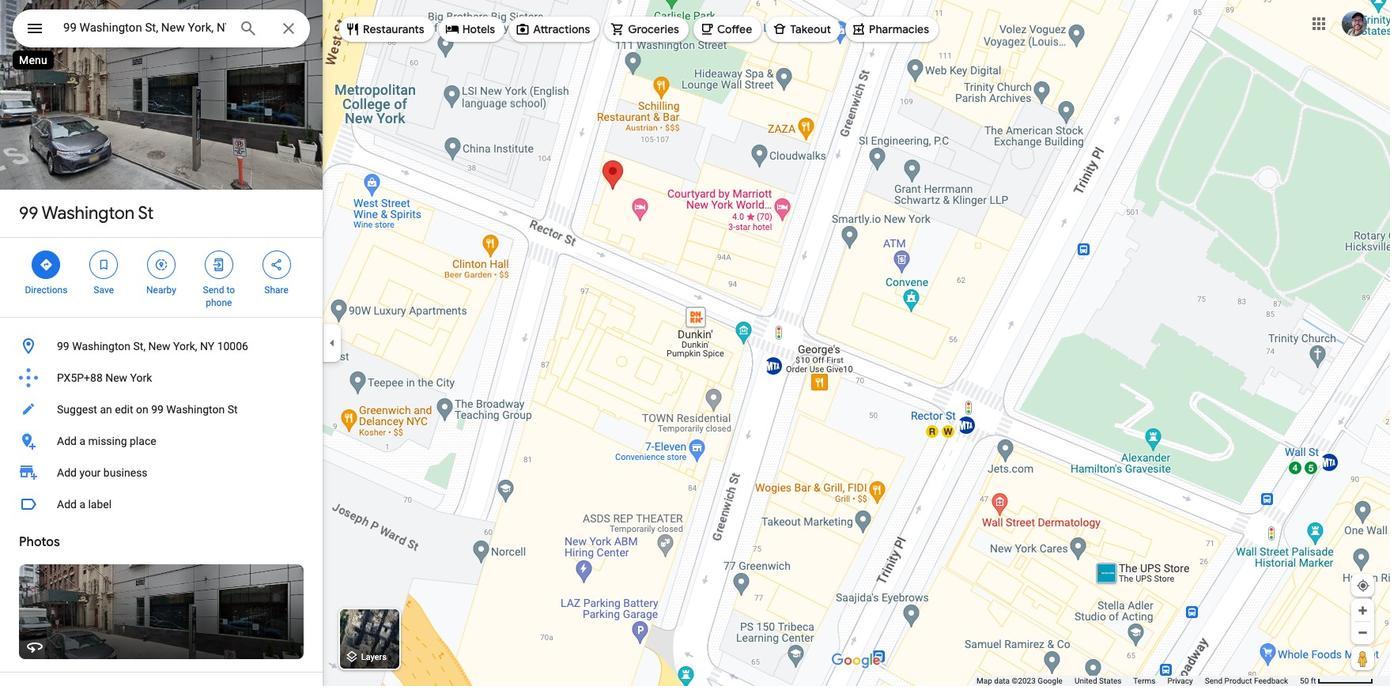 Task type: locate. For each thing, give the bounding box(es) containing it.
2 add from the top
[[57, 467, 77, 479]]

a for missing
[[79, 435, 85, 448]]

google
[[1038, 677, 1063, 686]]

1 horizontal spatial 99
[[57, 340, 69, 353]]

99
[[19, 202, 38, 225], [57, 340, 69, 353], [151, 403, 164, 416]]

0 vertical spatial 99
[[19, 202, 38, 225]]

st
[[138, 202, 154, 225], [227, 403, 238, 416]]

a
[[79, 435, 85, 448], [79, 498, 85, 511]]

york
[[130, 372, 152, 384]]

1 add from the top
[[57, 435, 77, 448]]

2 horizontal spatial 99
[[151, 403, 164, 416]]

washington
[[42, 202, 134, 225], [72, 340, 131, 353], [166, 403, 225, 416]]

99 for 99 washington st
[[19, 202, 38, 225]]

None field
[[63, 18, 226, 37]]

0 horizontal spatial st
[[138, 202, 154, 225]]

data
[[994, 677, 1010, 686]]

layers
[[361, 653, 387, 663]]

place
[[130, 435, 156, 448]]

washington inside 99 washington st, new york, ny 10006 button
[[72, 340, 131, 353]]

suggest an edit on 99 washington st button
[[0, 394, 323, 425]]

0 vertical spatial st
[[138, 202, 154, 225]]

add for add a missing place
[[57, 435, 77, 448]]

1 vertical spatial washington
[[72, 340, 131, 353]]

hotels
[[462, 22, 495, 36]]

send up phone
[[203, 285, 224, 296]]

99 inside button
[[57, 340, 69, 353]]

footer
[[977, 676, 1300, 686]]

1 vertical spatial st
[[227, 403, 238, 416]]

99 Washington St, New York, NY 10006 field
[[13, 9, 310, 47]]

send for send product feedback
[[1205, 677, 1223, 686]]

 search field
[[13, 9, 310, 51]]

pharmacies
[[869, 22, 929, 36]]

restaurants button
[[339, 10, 434, 48]]

hotels button
[[439, 10, 505, 48]]

send product feedback
[[1205, 677, 1288, 686]]

1 a from the top
[[79, 435, 85, 448]]

2 a from the top
[[79, 498, 85, 511]]

add down suggest
[[57, 435, 77, 448]]

50 ft
[[1300, 677, 1316, 686]]

50
[[1300, 677, 1309, 686]]

directions
[[25, 285, 67, 296]]

york,
[[173, 340, 197, 353]]

 button
[[13, 9, 57, 51]]

1 horizontal spatial st
[[227, 403, 238, 416]]

an
[[100, 403, 112, 416]]

0 vertical spatial send
[[203, 285, 224, 296]]

1 vertical spatial new
[[105, 372, 127, 384]]

0 vertical spatial washington
[[42, 202, 134, 225]]

st up actions for 99 washington st region
[[138, 202, 154, 225]]

0 horizontal spatial new
[[105, 372, 127, 384]]

add a label
[[57, 498, 112, 511]]

feedback
[[1254, 677, 1288, 686]]

actions for 99 washington st region
[[0, 238, 323, 317]]

coffee
[[717, 22, 752, 36]]

a left missing
[[79, 435, 85, 448]]

add left your
[[57, 467, 77, 479]]

send
[[203, 285, 224, 296], [1205, 677, 1223, 686]]

50 ft button
[[1300, 677, 1374, 686]]

a left 'label'
[[79, 498, 85, 511]]

product
[[1225, 677, 1252, 686]]

99 up the directions
[[19, 202, 38, 225]]

washington up px5p+88 new york
[[72, 340, 131, 353]]

2 vertical spatial 99
[[151, 403, 164, 416]]

takeout button
[[766, 10, 841, 48]]

1 horizontal spatial new
[[148, 340, 170, 353]]

0 vertical spatial a
[[79, 435, 85, 448]]

1 vertical spatial send
[[1205, 677, 1223, 686]]

attractions
[[533, 22, 590, 36]]

photos
[[19, 535, 60, 550]]

new right the st,
[[148, 340, 170, 353]]

st inside 'button'
[[227, 403, 238, 416]]

missing
[[88, 435, 127, 448]]

attractions button
[[509, 10, 600, 48]]

0 horizontal spatial send
[[203, 285, 224, 296]]

united states button
[[1075, 676, 1122, 686]]

add
[[57, 435, 77, 448], [57, 467, 77, 479], [57, 498, 77, 511]]

new left york
[[105, 372, 127, 384]]

1 vertical spatial a
[[79, 498, 85, 511]]

1 vertical spatial 99
[[57, 340, 69, 353]]

1 vertical spatial add
[[57, 467, 77, 479]]

washington down 'px5p+88 new york' button
[[166, 403, 225, 416]]

2 vertical spatial add
[[57, 498, 77, 511]]

99 up px5p+88
[[57, 340, 69, 353]]

send inside button
[[1205, 677, 1223, 686]]

footer containing map data ©2023 google
[[977, 676, 1300, 686]]

ft
[[1311, 677, 1316, 686]]


[[39, 256, 53, 274]]

washington up 
[[42, 202, 134, 225]]

add your business
[[57, 467, 148, 479]]

send inside send to phone
[[203, 285, 224, 296]]

add left 'label'
[[57, 498, 77, 511]]

0 horizontal spatial 99
[[19, 202, 38, 225]]

1 horizontal spatial send
[[1205, 677, 1223, 686]]

washington for st,
[[72, 340, 131, 353]]

99 right "on"
[[151, 403, 164, 416]]

st down 10006
[[227, 403, 238, 416]]

new
[[148, 340, 170, 353], [105, 372, 127, 384]]

send left the product
[[1205, 677, 1223, 686]]

2 vertical spatial washington
[[166, 403, 225, 416]]

0 vertical spatial add
[[57, 435, 77, 448]]

99 washington st, new york, ny 10006
[[57, 340, 248, 353]]

99 washington st, new york, ny 10006 button
[[0, 331, 323, 362]]

show your location image
[[1356, 579, 1370, 593]]

3 add from the top
[[57, 498, 77, 511]]



Task type: describe. For each thing, give the bounding box(es) containing it.
nearby
[[146, 285, 176, 296]]

on
[[136, 403, 148, 416]]

zoom out image
[[1357, 627, 1369, 639]]

add for add a label
[[57, 498, 77, 511]]

suggest an edit on 99 washington st
[[57, 403, 238, 416]]


[[25, 17, 44, 40]]

none field inside 99 washington st, new york, ny 10006 field
[[63, 18, 226, 37]]

terms button
[[1133, 676, 1156, 686]]

google account: cj baylor  
(christian.baylor@adept.ai) image
[[1342, 11, 1367, 36]]

99 for 99 washington st, new york, ny 10006
[[57, 340, 69, 353]]

st,
[[133, 340, 146, 353]]

px5p+88
[[57, 372, 103, 384]]

privacy
[[1168, 677, 1193, 686]]

save
[[94, 285, 114, 296]]

ny
[[200, 340, 214, 353]]

edit
[[115, 403, 133, 416]]

terms
[[1133, 677, 1156, 686]]

show street view coverage image
[[1351, 647, 1374, 671]]


[[269, 256, 284, 274]]

add for add your business
[[57, 467, 77, 479]]

px5p+88 new york button
[[0, 362, 323, 394]]

google maps element
[[0, 0, 1390, 686]]

to
[[226, 285, 235, 296]]

map data ©2023 google
[[977, 677, 1063, 686]]

label
[[88, 498, 112, 511]]

takeout
[[790, 22, 831, 36]]

coffee button
[[693, 10, 762, 48]]

99 inside 'button'
[[151, 403, 164, 416]]

your
[[79, 467, 101, 479]]

share
[[264, 285, 289, 296]]

send product feedback button
[[1205, 676, 1288, 686]]

99 washington st
[[19, 202, 154, 225]]

united
[[1075, 677, 1097, 686]]

groceries button
[[604, 10, 689, 48]]

0 vertical spatial new
[[148, 340, 170, 353]]


[[212, 256, 226, 274]]

suggest
[[57, 403, 97, 416]]

zoom in image
[[1357, 605, 1369, 617]]

footer inside google maps element
[[977, 676, 1300, 686]]

privacy button
[[1168, 676, 1193, 686]]

a for label
[[79, 498, 85, 511]]

10006
[[217, 340, 248, 353]]


[[154, 256, 168, 274]]

add your business link
[[0, 457, 323, 489]]

collapse side panel image
[[323, 334, 341, 352]]

restaurants
[[363, 22, 424, 36]]

©2023
[[1012, 677, 1036, 686]]

add a missing place button
[[0, 425, 323, 457]]

business
[[103, 467, 148, 479]]

add a label button
[[0, 489, 323, 520]]

map
[[977, 677, 992, 686]]

99 washington st main content
[[0, 0, 323, 686]]

united states
[[1075, 677, 1122, 686]]

washington inside the "suggest an edit on 99 washington st" 'button'
[[166, 403, 225, 416]]

px5p+88 new york
[[57, 372, 152, 384]]

send to phone
[[203, 285, 235, 308]]

send for send to phone
[[203, 285, 224, 296]]

add a missing place
[[57, 435, 156, 448]]

phone
[[206, 297, 232, 308]]

washington for st
[[42, 202, 134, 225]]

pharmacies button
[[845, 10, 939, 48]]


[[97, 256, 111, 274]]

groceries
[[628, 22, 679, 36]]

states
[[1099, 677, 1122, 686]]



Task type: vqa. For each thing, say whether or not it's contained in the screenshot.
64108
no



